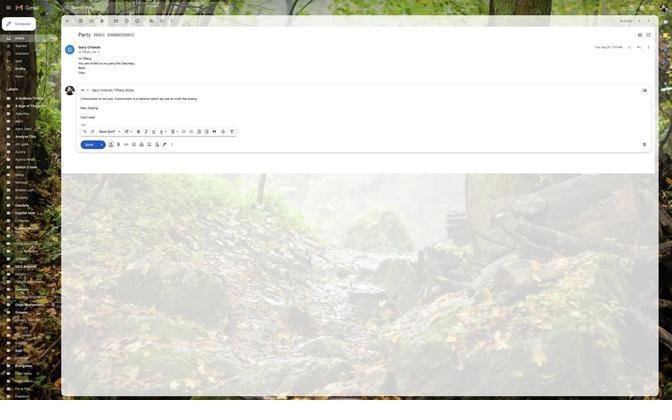 Task type: vqa. For each thing, say whether or not it's contained in the screenshot.
Gary within Hi Tiffany, You are invited to my party this Saturday. Best, Gary
yes



Task type: describe. For each thing, give the bounding box(es) containing it.
alert, alert link
[[15, 127, 32, 131]]

23
[[51, 349, 55, 353]]

a godless throne for a godless throne link
[[15, 96, 44, 101]]

you
[[78, 62, 84, 65]]

aurora petals link
[[15, 158, 35, 162]]

a sign of things to come
[[15, 104, 56, 108]]

are
[[85, 62, 89, 65]]

cozy for cozy link
[[15, 234, 23, 238]]

bold ‪(⌘b)‬ image
[[136, 129, 141, 134]]

gary orlando
[[78, 45, 101, 50]]

21 for candela
[[52, 204, 55, 207]]

this
[[116, 62, 121, 65]]

show details image
[[97, 51, 100, 54]]

1 for baldur's gate
[[53, 166, 55, 169]]

add to tasks image
[[135, 19, 140, 23]]

starred
[[15, 44, 27, 48]]

freedom link
[[15, 395, 29, 399]]

numbered list ‪(⌘⇧7)‬ image
[[181, 129, 186, 134]]

adjective
[[15, 112, 29, 116]]

evergreen link
[[15, 364, 32, 369]]

ballsy
[[15, 173, 24, 177]]

support image
[[629, 5, 634, 11]]

aurora petals
[[15, 158, 35, 162]]

a godless throne for a godless throne button
[[108, 33, 131, 37]]

discard draft ‪(⌘⇧d)‬ image
[[642, 142, 647, 147]]

archive image
[[78, 19, 83, 23]]

1 for a sign of things to come
[[53, 104, 55, 108]]

back to inbox image
[[65, 19, 70, 23]]

insert signature image
[[162, 142, 167, 147]]

aurora for aurora link
[[15, 150, 25, 154]]

me
[[92, 50, 96, 54]]

Message Body text field
[[81, 97, 647, 120]]

ethereal
[[15, 357, 28, 361]]

, for orlando
[[113, 88, 113, 93]]

fix-a-flat
[[15, 387, 30, 392]]

godless for a godless throne link
[[18, 96, 32, 101]]

dreams
[[15, 311, 28, 315]]

main menu image
[[6, 5, 11, 11]]

candela
[[15, 204, 29, 208]]

2 is from the left
[[133, 97, 135, 101]]

compose button
[[2, 17, 36, 31]]

dewdrop enchanted link
[[15, 295, 46, 300]]

capital idea
[[15, 211, 35, 215]]

inbox link
[[15, 36, 24, 40]]

labels
[[6, 87, 18, 92]]

collapse link
[[15, 219, 28, 223]]

betrayal link
[[15, 181, 28, 185]]

zedong
[[88, 106, 98, 110]]

we
[[160, 97, 164, 101]]

2 communism from the left
[[115, 97, 132, 101]]

idea
[[28, 211, 35, 215]]

dogs manipulating time
[[15, 303, 54, 307]]

7
[[53, 67, 55, 71]]

sent
[[15, 59, 22, 63]]

baldur's
[[15, 165, 29, 170]]

25
[[51, 303, 55, 307]]

d&d
[[15, 265, 23, 269]]

7:00 am
[[612, 45, 622, 49]]

settings image
[[639, 5, 645, 11]]

delight for delight link
[[15, 272, 26, 277]]

inbox for 'inbox' button at top left
[[94, 33, 101, 37]]

dogs
[[15, 303, 24, 307]]

saturday.
[[122, 62, 135, 65]]

gate
[[22, 142, 28, 147]]

more send options image
[[99, 142, 104, 147]]

a for 1
[[15, 104, 18, 108]]

sent link
[[15, 59, 22, 63]]

Starred checkbox
[[627, 45, 632, 50]]

indent more ‪(⌘])‬ image
[[204, 129, 209, 134]]

advanced search options image
[[222, 3, 232, 12]]

betrayal
[[15, 181, 28, 185]]

analyze this
[[15, 135, 36, 139]]

0 vertical spatial dewdrop
[[24, 242, 37, 246]]

to inside hi tiffany, you are invited to my party this saturday. best, gary
[[100, 62, 102, 65]]

false
[[15, 380, 23, 384]]

breeze lush link
[[15, 188, 34, 193]]

analyze
[[15, 135, 28, 139]]

1 vertical spatial alert
[[24, 127, 32, 131]]

labels heading
[[6, 87, 51, 92]]

demons
[[15, 288, 29, 292]]

baldur's gate
[[15, 165, 37, 170]]

dreamy wander link
[[15, 318, 40, 323]]

snooze image
[[124, 19, 129, 23]]

this
[[29, 135, 36, 139]]

art-
[[15, 142, 22, 147]]

delight for delight sunshine
[[15, 280, 26, 284]]

gary for gary orlando , tiffany stone
[[92, 88, 99, 93]]

demons link
[[15, 288, 29, 292]]

serif
[[107, 130, 115, 134]]

report spam image
[[89, 19, 94, 23]]

cozy link
[[15, 234, 23, 238]]

crush
[[174, 97, 182, 101]]

a godless throne button
[[107, 33, 131, 37]]

cozy radiance link
[[15, 249, 38, 254]]

italic ‪(⌘i)‬ image
[[144, 129, 149, 134]]

enchant link
[[15, 326, 28, 330]]

show trimmed content image
[[81, 124, 86, 127]]

1 for capital idea
[[53, 211, 55, 215]]

more button
[[0, 73, 57, 80]]

labels image
[[160, 19, 165, 23]]

labels navigation
[[0, 15, 61, 401]]

flat
[[25, 387, 30, 392]]

best,
[[78, 66, 86, 70]]

freedom
[[15, 395, 29, 399]]

aug
[[601, 45, 606, 49]]

insert files using drive image
[[139, 142, 144, 147]]

insert emoji ‪(⌘⇧2)‬ image
[[132, 142, 136, 147]]

candela link
[[15, 204, 29, 208]]

enigma
[[15, 341, 26, 346]]

0 vertical spatial of
[[623, 19, 626, 23]]

council notes link
[[15, 226, 38, 231]]

older image
[[646, 19, 651, 23]]

delete image
[[99, 19, 104, 23]]

dreamy wander
[[15, 318, 40, 323]]

snoozed link
[[15, 51, 29, 56]]

come
[[47, 104, 56, 108]]

mark as unread image
[[114, 19, 119, 23]]

insert link ‪(⌘k)‬ image
[[124, 142, 129, 147]]

not
[[102, 97, 106, 101]]

dewdrop enchanted
[[15, 295, 46, 300]]

epic
[[15, 349, 22, 353]]

sans
[[99, 130, 107, 134]]

council notes
[[15, 226, 38, 231]]

1 is from the left
[[99, 97, 101, 101]]

orlando for gary orlando
[[87, 45, 101, 50]]

more image
[[169, 19, 174, 23]]

radiance
[[24, 249, 38, 254]]

cozy for cozy dewdrop
[[15, 242, 23, 246]]

type of response image
[[81, 88, 85, 93]]

starred image
[[627, 45, 632, 50]]

orlando for gary orlando , tiffany stone
[[100, 88, 113, 93]]

a inside a godless throne button
[[108, 33, 110, 37]]

party
[[108, 62, 115, 65]]

breeze
[[15, 188, 26, 193]]

a-
[[21, 387, 25, 392]]

redo ‪(⌘y)‬ image
[[90, 129, 95, 134]]

Search mail text field
[[72, 5, 210, 10]]



Task type: locate. For each thing, give the bounding box(es) containing it.
a godless throne down the labels 'heading'
[[15, 96, 44, 101]]

1 vertical spatial tiffany
[[114, 88, 124, 93]]

breeze lush
[[15, 188, 34, 193]]

throne
[[121, 33, 131, 37], [32, 96, 44, 101]]

0 horizontal spatial a godless throne
[[15, 96, 44, 101]]

fake
[[15, 372, 22, 376]]

compose
[[15, 22, 30, 26]]

1 delight from the top
[[15, 272, 26, 277]]

enchanted
[[30, 295, 46, 300], [15, 334, 32, 338]]

0 horizontal spatial is
[[99, 97, 101, 101]]

0 vertical spatial cozy
[[15, 234, 23, 238]]

4
[[53, 97, 55, 100]]

council
[[15, 226, 28, 231]]

is
[[99, 97, 101, 101], [133, 97, 135, 101]]

2
[[53, 364, 55, 368]]

more options image
[[171, 142, 174, 147]]

1 horizontal spatial inbox
[[94, 33, 101, 37]]

undo ‪(⌘z)‬ image
[[83, 129, 87, 134]]

wait!
[[89, 116, 95, 119]]

throne for a godless throne link
[[32, 96, 44, 101]]

is left not
[[99, 97, 101, 101]]

of right 31
[[623, 19, 626, 23]]

orlando up me
[[87, 45, 101, 50]]

invited
[[90, 62, 99, 65]]

remove formatting ‪(⌘\)‬ image
[[230, 129, 234, 134]]

alarm
[[24, 380, 33, 384]]

communism up mao zedong
[[81, 97, 98, 101]]

capital idea link
[[15, 211, 35, 215]]

delight down delight link
[[15, 280, 26, 284]]

2 delight from the top
[[15, 280, 26, 284]]

1 vertical spatial 21
[[52, 227, 55, 230]]

party
[[78, 32, 91, 38]]

1 1 from the top
[[53, 104, 55, 108]]

0 vertical spatial delight
[[15, 272, 26, 277]]

newer image
[[637, 19, 641, 23]]

1 horizontal spatial a godless throne
[[108, 33, 131, 37]]

godless inside button
[[110, 33, 121, 37]]

inbox inside labels navigation
[[15, 36, 24, 40]]

None search field
[[61, 2, 233, 13]]

alert up alert,
[[15, 119, 23, 124]]

to
[[78, 50, 81, 54], [100, 62, 102, 65], [170, 97, 173, 101], [42, 104, 46, 108]]

4 1 from the top
[[53, 211, 55, 215]]

0 vertical spatial gary
[[78, 45, 86, 50]]

delight link
[[15, 272, 26, 277]]

0 vertical spatial a
[[108, 33, 110, 37]]

0 vertical spatial throne
[[121, 33, 131, 37]]

art-gate
[[15, 142, 28, 147]]

0 vertical spatial aurora
[[15, 150, 25, 154]]

brutality link
[[15, 196, 28, 200]]

is left a
[[133, 97, 135, 101]]

to right use
[[170, 97, 173, 101]]

a for 4
[[15, 96, 18, 101]]

1 horizontal spatial is
[[133, 97, 135, 101]]

to inside labels navigation
[[42, 104, 46, 108]]

godless up "sign"
[[18, 96, 32, 101]]

indent less ‪(⌘[)‬ image
[[197, 129, 201, 134]]

1 horizontal spatial communism
[[115, 97, 132, 101]]

more
[[15, 74, 23, 79]]

sans serif
[[99, 130, 115, 134]]

delight down "d&d"
[[15, 272, 26, 277]]

aurora down art-gate "link"
[[15, 150, 25, 154]]

alert up 'analyze this' link at left top
[[24, 127, 32, 131]]

1 vertical spatial ,
[[113, 88, 113, 93]]

enchant
[[15, 326, 28, 330]]

5 1 from the top
[[53, 311, 55, 315]]

gmail image
[[15, 3, 41, 12]]

1 horizontal spatial alert
[[24, 127, 32, 131]]

3 cozy from the top
[[15, 249, 23, 254]]

0 vertical spatial alert
[[15, 119, 23, 124]]

beyond
[[24, 265, 36, 269]]

cozy down cozy link
[[15, 242, 23, 246]]

31
[[620, 19, 623, 23]]

the
[[182, 97, 187, 101]]

18
[[52, 288, 55, 292]]

aurora for aurora petals
[[15, 158, 25, 162]]

underline ‪(⌘u)‬ image
[[151, 130, 156, 134]]

0 vertical spatial godless
[[110, 33, 121, 37]]

delight sunshine
[[15, 280, 41, 284]]

1 horizontal spatial of
[[623, 19, 626, 23]]

1 vertical spatial orlando
[[100, 88, 113, 93]]

enigma link
[[15, 341, 26, 346]]

capital
[[15, 211, 27, 215]]

2 vertical spatial a
[[15, 104, 18, 108]]

aurora down aurora link
[[15, 158, 25, 162]]

0 horizontal spatial godless
[[18, 96, 32, 101]]

manipulating
[[24, 303, 46, 307]]

inbox right party on the left top
[[94, 33, 101, 37]]

a godless throne inside labels navigation
[[15, 96, 44, 101]]

0 vertical spatial enchanted
[[30, 295, 46, 300]]

0 vertical spatial tiffany
[[82, 50, 91, 54]]

14
[[52, 257, 55, 261]]

tue, aug 29, 7:00 am cell
[[595, 45, 622, 50]]

notes
[[29, 226, 38, 231]]

, for tiffany
[[91, 50, 91, 54]]

dewdrop up "radiance"
[[24, 242, 37, 246]]

0 vertical spatial a godless throne
[[108, 33, 131, 37]]

gary right 'type of response' image at the left
[[92, 88, 99, 93]]

31 of 220
[[620, 19, 632, 23]]

tue, aug 29, 7:00 am
[[595, 45, 622, 49]]

0 vertical spatial ,
[[91, 50, 91, 54]]

communism down stone
[[115, 97, 132, 101]]

to up hi at the top
[[78, 50, 81, 54]]

cozy up the crimes in the left bottom of the page
[[15, 249, 23, 254]]

crimes
[[15, 257, 27, 261]]

art-gate link
[[15, 142, 28, 147]]

of right "sign"
[[26, 104, 30, 108]]

enchanted down "enchant"
[[15, 334, 32, 338]]

inbox button
[[93, 33, 102, 37]]

hi tiffany, you are invited to my party this saturday. best, gary
[[78, 57, 135, 75]]

crimes link
[[15, 257, 27, 261]]

inbox up starred
[[15, 36, 24, 40]]

starred link
[[15, 44, 27, 48]]

1 right gate
[[53, 166, 55, 169]]

1 21 from the top
[[52, 204, 55, 207]]

1 vertical spatial cozy
[[15, 242, 23, 246]]

evergreen
[[15, 364, 32, 369]]

21 for council notes
[[52, 227, 55, 230]]

news
[[23, 372, 32, 376]]

1 horizontal spatial tiffany
[[114, 88, 124, 93]]

tiffany left stone
[[114, 88, 124, 93]]

2 vertical spatial gary
[[92, 88, 99, 93]]

tab list
[[659, 15, 672, 383]]

sans serif option
[[98, 129, 117, 134]]

move to image
[[149, 19, 154, 23]]

analyze this link
[[15, 135, 36, 139]]

of inside labels navigation
[[26, 104, 30, 108]]

1 for dreams
[[53, 311, 55, 315]]

quote ‪(⌘⇧9)‬ image
[[212, 129, 217, 134]]

tue,
[[595, 45, 601, 49]]

brutality
[[15, 196, 28, 200]]

throne inside labels navigation
[[32, 96, 44, 101]]

a right 'inbox' button at top left
[[108, 33, 110, 37]]

1 down 4
[[53, 104, 55, 108]]

21
[[52, 204, 55, 207], [52, 227, 55, 230]]

to left my
[[100, 62, 102, 65]]

hammer
[[139, 97, 150, 101]]

0 vertical spatial orlando
[[87, 45, 101, 50]]

sign
[[18, 104, 26, 108]]

gary up "to tiffany , me" at the top left
[[78, 45, 86, 50]]

a down the labels
[[15, 96, 18, 101]]

1 vertical spatial a
[[15, 96, 18, 101]]

delight
[[15, 272, 26, 277], [15, 280, 26, 284]]

attach files image
[[116, 142, 121, 147]]

2 vertical spatial cozy
[[15, 249, 23, 254]]

godless for a godless throne button
[[110, 33, 121, 37]]

throne inside button
[[121, 33, 131, 37]]

a godless throne down mark as unread image
[[108, 33, 131, 37]]

aurora
[[15, 150, 25, 154], [15, 158, 25, 162]]

, left me
[[91, 50, 91, 54]]

1 vertical spatial delight
[[15, 280, 26, 284]]

to inside message body text box
[[170, 97, 173, 101]]

bulleted list ‪(⌘⇧8)‬ image
[[189, 129, 194, 134]]

a
[[136, 97, 138, 101]]

d&d beyond link
[[15, 265, 36, 269]]

1 vertical spatial gary
[[78, 71, 85, 75]]

insert photo image
[[147, 142, 152, 147]]

0 horizontal spatial communism
[[81, 97, 98, 101]]

1 down 25
[[53, 311, 55, 315]]

cozy radiance
[[15, 249, 38, 254]]

toggle confidential mode image
[[155, 142, 159, 147]]

godless
[[110, 33, 121, 37], [18, 96, 32, 101]]

1 horizontal spatial ,
[[113, 88, 113, 93]]

strikethrough ‪(⌘⇧x)‬ image
[[221, 129, 226, 134]]

cozy down council
[[15, 234, 23, 238]]

cozy for cozy radiance
[[15, 249, 23, 254]]

throne down snooze icon
[[121, 33, 131, 37]]

, up love.
[[113, 88, 113, 93]]

2 cozy from the top
[[15, 242, 23, 246]]

0 vertical spatial 21
[[52, 204, 55, 207]]

0 horizontal spatial alert
[[15, 119, 23, 124]]

1 for analyze this
[[53, 135, 55, 138]]

1 vertical spatial of
[[26, 104, 30, 108]]

0 horizontal spatial inbox
[[15, 36, 24, 40]]

ballsy link
[[15, 173, 24, 177]]

3
[[53, 265, 55, 269]]

a
[[108, 33, 110, 37], [15, 96, 18, 101], [15, 104, 18, 108]]

baldur's gate link
[[15, 165, 37, 170]]

cozy dewdrop
[[15, 242, 37, 246]]

1 vertical spatial enchanted
[[15, 334, 32, 338]]

throne up things
[[32, 96, 44, 101]]

1 horizontal spatial throne
[[121, 33, 131, 37]]

1 vertical spatial throne
[[32, 96, 44, 101]]

lush
[[27, 188, 34, 193]]

gary for gary orlando
[[78, 45, 86, 50]]

godless down mark as unread image
[[110, 33, 121, 37]]

1 aurora from the top
[[15, 150, 25, 154]]

cozy dewdrop link
[[15, 242, 37, 246]]

inbox inside button
[[94, 33, 101, 37]]

orlando up not
[[100, 88, 113, 93]]

a left "sign"
[[15, 104, 18, 108]]

ethereal link
[[15, 357, 28, 361]]

inbox
[[94, 33, 101, 37], [15, 36, 24, 40]]

1 right "idea"
[[53, 211, 55, 215]]

alert link
[[15, 119, 23, 124]]

a godless throne link
[[15, 96, 44, 101]]

gary down best,
[[78, 71, 85, 75]]

godless inside labels navigation
[[18, 96, 32, 101]]

2 21 from the top
[[52, 227, 55, 230]]

search mail image
[[63, 3, 71, 12]]

0 horizontal spatial tiffany
[[82, 50, 91, 54]]

0 horizontal spatial of
[[26, 104, 30, 108]]

1 vertical spatial dewdrop
[[15, 295, 29, 300]]

2 aurora from the top
[[15, 158, 25, 162]]

can't wait!
[[81, 116, 95, 119]]

dreamy
[[15, 318, 27, 323]]

0 horizontal spatial throne
[[32, 96, 44, 101]]

use
[[165, 97, 170, 101]]

enchanted up manipulating
[[30, 295, 46, 300]]

dewdrop down demons 'link'
[[15, 295, 29, 300]]

3 1 from the top
[[53, 166, 55, 169]]

time
[[47, 303, 54, 307]]

1 horizontal spatial godless
[[110, 33, 121, 37]]

1 vertical spatial a godless throne
[[15, 96, 44, 101]]

tiffany down gary orlando
[[82, 50, 91, 54]]

143
[[50, 36, 55, 40]]

gary inside hi tiffany, you are invited to my party this saturday. best, gary
[[78, 71, 85, 75]]

formatting options toolbar
[[81, 127, 236, 136]]

1 vertical spatial godless
[[18, 96, 32, 101]]

inbox for inbox link
[[15, 36, 24, 40]]

communism is not love. communism is a hammer which we use to crush the enemy.
[[81, 97, 198, 101]]

dogs manipulating time link
[[15, 303, 54, 307]]

1 communism from the left
[[81, 97, 98, 101]]

to left come
[[42, 104, 46, 108]]

throne for a godless throne button
[[121, 33, 131, 37]]

which
[[151, 97, 159, 101]]

1 right this
[[53, 135, 55, 138]]

0 horizontal spatial ,
[[91, 50, 91, 54]]

1 vertical spatial aurora
[[15, 158, 25, 162]]

a godless throne inside a godless throne button
[[108, 33, 131, 37]]

2 1 from the top
[[53, 135, 55, 138]]

1 cozy from the top
[[15, 234, 23, 238]]



